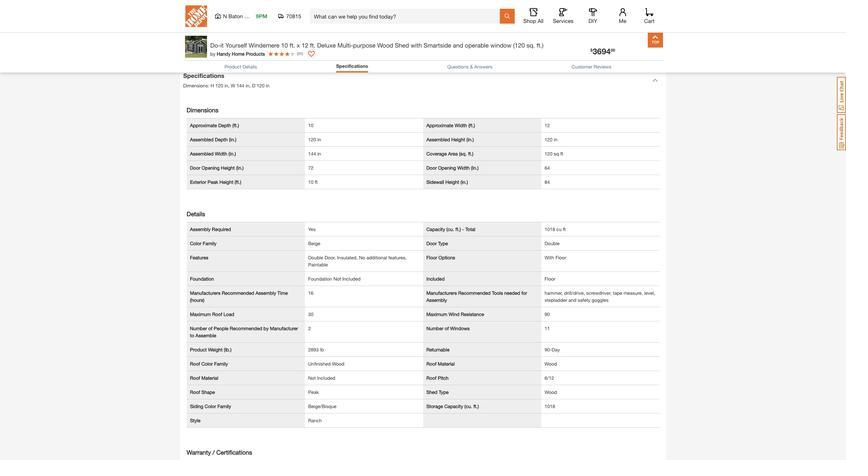 Task type: vqa. For each thing, say whether or not it's contained in the screenshot.


Task type: describe. For each thing, give the bounding box(es) containing it.
cart
[[644, 18, 655, 24]]

maximum for maximum roof load
[[190, 312, 211, 317]]

door for door type
[[426, 241, 437, 247]]

unfinished
[[308, 361, 331, 367]]

manufacturers for manufacturers recommended assembly time (hours)
[[190, 290, 220, 296]]

(in.) for assembled depth (in.)
[[229, 137, 236, 142]]

wood down 6/12
[[545, 390, 557, 395]]

style
[[190, 418, 201, 424]]

2 horizontal spatial included
[[426, 276, 445, 282]]

with floor
[[545, 255, 566, 261]]

diy button
[[582, 8, 604, 24]]

0 horizontal spatial included
[[317, 376, 335, 381]]

baton
[[228, 13, 243, 19]]

opening for width
[[438, 165, 456, 171]]

0 horizontal spatial (cu.
[[446, 227, 454, 232]]

number for number of people recommended by manufacturer to assemble
[[190, 326, 207, 332]]

capacity (cu. ft.) - total
[[426, 227, 475, 232]]

with
[[545, 255, 554, 261]]

roof pitch
[[426, 376, 449, 381]]

questions
[[447, 64, 469, 70]]

roof up roof shape
[[190, 376, 200, 381]]

0 vertical spatial 10
[[281, 42, 288, 49]]

h
[[211, 83, 214, 89]]

wood up 6/12
[[545, 361, 557, 367]]

(in.) for door opening width (in.)
[[471, 165, 479, 171]]

double for double door, insulated, no additional features, paintable
[[308, 255, 323, 261]]

foundation not included
[[308, 276, 361, 282]]

0 vertical spatial capacity
[[426, 227, 445, 232]]

w
[[231, 83, 235, 89]]

120 right d at the left top of the page
[[257, 83, 265, 89]]

0 vertical spatial roof material
[[426, 361, 455, 367]]

the
[[268, 10, 275, 16]]

( 31 )
[[297, 51, 303, 56]]

x
[[297, 42, 300, 49]]

in left d at the left top of the page
[[246, 83, 249, 89]]

siding
[[190, 404, 203, 410]]

1 horizontal spatial included
[[342, 276, 361, 282]]

dimensions
[[187, 106, 218, 114]]

144 inside specifications dimensions: h 120 in , w 144 in , d 120 in
[[237, 83, 244, 89]]

floor right with
[[556, 255, 566, 261]]

product for product weight (lb.)
[[190, 347, 207, 353]]

load
[[224, 312, 234, 317]]

shop
[[523, 18, 536, 24]]

in up 144 in
[[317, 137, 321, 142]]

assembled for assembled width (in.)
[[190, 151, 214, 157]]

sq
[[554, 151, 559, 157]]

policy
[[217, 22, 230, 28]]

shop all button
[[523, 8, 544, 24]]

(in.) for door opening height (in.)
[[236, 165, 244, 171]]

1 , from the left
[[228, 83, 230, 89]]

0 vertical spatial family
[[203, 241, 217, 247]]

maximum for maximum wind resistance
[[426, 312, 447, 317]]

goggles
[[592, 298, 609, 303]]

specifications dimensions: h 120 in , w 144 in , d 120 in
[[183, 72, 270, 89]]

120 left sq
[[545, 151, 553, 157]]

wood right unfinished
[[332, 361, 344, 367]]

tape
[[613, 290, 622, 296]]

measure,
[[624, 290, 643, 296]]

time
[[277, 290, 288, 296]]

yourself
[[225, 42, 247, 49]]

sq.
[[527, 42, 535, 49]]

shop all
[[523, 18, 544, 24]]

(in.) for sidewall height (in.)
[[461, 179, 468, 185]]

(ft.) for approximate depth (ft.)
[[232, 123, 239, 128]]

10 for 10 ft
[[308, 179, 313, 185]]

product for product details
[[225, 64, 241, 70]]

screwdriver,
[[586, 290, 612, 296]]

00
[[611, 48, 615, 53]]

by handy home products
[[210, 51, 265, 57]]

depth for approximate
[[218, 123, 231, 128]]

certifications
[[216, 449, 252, 457]]

coverage
[[426, 151, 447, 157]]

deluxe
[[317, 42, 336, 49]]

0 horizontal spatial by
[[210, 51, 215, 57]]

(sq.
[[459, 151, 467, 157]]

70815
[[286, 13, 301, 19]]

manufacturer
[[270, 326, 298, 332]]

it
[[220, 42, 224, 49]]

height down door opening width (in.)
[[445, 179, 459, 185]]

1 vertical spatial (cu.
[[464, 404, 472, 410]]

resistance
[[461, 312, 484, 317]]

11
[[545, 326, 550, 332]]

height up (sq.
[[451, 137, 465, 142]]

0 horizontal spatial and
[[223, 10, 231, 16]]

double for double
[[545, 241, 560, 247]]

of for people
[[208, 326, 212, 332]]

approximate width (ft.)
[[426, 123, 475, 128]]

72
[[308, 165, 313, 171]]

for
[[521, 290, 527, 296]]

with
[[411, 42, 422, 49]]

storage
[[426, 404, 443, 410]]

needed
[[504, 290, 520, 296]]

sidewall
[[426, 179, 444, 185]]

foundation for foundation not included
[[308, 276, 332, 282]]

do-
[[210, 42, 220, 49]]

floor for floor options
[[426, 255, 437, 261]]

0 vertical spatial color
[[190, 241, 201, 247]]

1018 cu ft
[[545, 227, 566, 232]]

in right d at the left top of the page
[[266, 83, 270, 89]]

2 , from the left
[[249, 83, 251, 89]]

1 horizontal spatial details
[[243, 64, 257, 70]]

0 horizontal spatial not
[[308, 376, 316, 381]]

lb
[[320, 347, 324, 353]]

ranch
[[308, 418, 322, 424]]

64
[[545, 165, 550, 171]]

1018 for 1018
[[545, 404, 555, 410]]

recommended for assembly
[[222, 290, 254, 296]]

0 horizontal spatial 12
[[302, 42, 308, 49]]

california
[[202, 34, 222, 39]]

1 vertical spatial peak
[[308, 390, 319, 395]]

assembly required
[[190, 227, 231, 232]]

questions & answers
[[447, 64, 492, 70]]

products
[[246, 51, 265, 57]]

2893
[[308, 347, 319, 353]]

$
[[590, 48, 593, 53]]

1 vertical spatial ft
[[315, 179, 318, 185]]

ft for capacity (cu. ft.) - total
[[563, 227, 566, 232]]

not included
[[308, 376, 335, 381]]

california residents
[[202, 34, 242, 39]]

family for siding
[[217, 404, 231, 410]]

windemere
[[249, 42, 280, 49]]

1 vertical spatial material
[[201, 376, 218, 381]]

assembled width (in.)
[[190, 151, 236, 157]]

yes
[[308, 227, 316, 232]]

70815 button
[[278, 13, 301, 20]]

1 vertical spatial 144
[[308, 151, 316, 157]]

10 ft
[[308, 179, 318, 185]]

1 vertical spatial and
[[453, 42, 463, 49]]

color family
[[190, 241, 217, 247]]

roof shape
[[190, 390, 215, 395]]

insulated,
[[337, 255, 358, 261]]

wind
[[449, 312, 459, 317]]

floor for floor
[[545, 276, 555, 282]]

exterior
[[190, 179, 206, 185]]

level,
[[644, 290, 655, 296]]

assemble
[[196, 333, 216, 339]]

approximate for approximate depth (ft.)
[[190, 123, 217, 128]]

roof color family
[[190, 361, 228, 367]]

foundation for foundation
[[190, 276, 214, 282]]

of for windows
[[445, 326, 449, 332]]

type for door type
[[438, 241, 448, 247]]

depth for assembled
[[215, 137, 228, 142]]

roof left pitch
[[426, 376, 437, 381]]

shape
[[201, 390, 215, 395]]

1 horizontal spatial not
[[333, 276, 341, 282]]

ft for coverage area (sq. ft.)
[[560, 151, 563, 157]]

door opening height (in.)
[[190, 165, 244, 171]]

width for assembled
[[215, 151, 227, 157]]

product weight (lb.)
[[190, 347, 232, 353]]

roof down product weight (lb.)
[[190, 361, 200, 367]]

assembly inside manufacturers recommended assembly time (hours)
[[256, 290, 276, 296]]

by inside number of people recommended by manufacturer to assemble
[[263, 326, 269, 332]]

in left w
[[225, 83, 228, 89]]

manufacturers recommended assembly time (hours)
[[190, 290, 288, 303]]

additional
[[366, 255, 387, 261]]

(120
[[513, 42, 525, 49]]



Task type: locate. For each thing, give the bounding box(es) containing it.
display image
[[308, 51, 315, 58]]

by left manufacturer
[[263, 326, 269, 332]]

opening for height
[[202, 165, 220, 171]]

1 maximum from the left
[[190, 312, 211, 317]]

2 foundation from the left
[[308, 276, 332, 282]]

90
[[545, 312, 550, 317]]

assembled up assembled width (in.)
[[190, 137, 214, 142]]

material up pitch
[[438, 361, 455, 367]]

assembled for assembled height (in.)
[[426, 137, 450, 142]]

and left operable
[[453, 42, 463, 49]]

door up floor options on the right bottom
[[426, 241, 437, 247]]

unfinished wood
[[308, 361, 344, 367]]

(in.) down door opening width (in.)
[[461, 179, 468, 185]]

number of windows
[[426, 326, 470, 332]]

height down door opening height (in.) on the top left
[[220, 179, 233, 185]]

1 horizontal spatial peak
[[308, 390, 319, 395]]

specifications down the multi-
[[336, 63, 368, 69]]

2 1018 from the top
[[545, 404, 555, 410]]

1 120 in from the left
[[308, 137, 321, 142]]

weight
[[208, 347, 223, 353]]

)
[[302, 51, 303, 56]]

1 horizontal spatial foundation
[[308, 276, 332, 282]]

2 vertical spatial family
[[217, 404, 231, 410]]

144 right w
[[237, 83, 244, 89]]

2 (in.) from the left
[[471, 165, 479, 171]]

designed
[[202, 10, 222, 16]]

included down unfinished wood at the left bottom
[[317, 376, 335, 381]]

height up the exterior peak height (ft.)
[[221, 165, 235, 171]]

me button
[[612, 8, 633, 24]]

specifications
[[336, 63, 368, 69], [183, 72, 224, 80]]

1 number from the left
[[190, 326, 207, 332]]

assembled for assembled depth (in.)
[[190, 137, 214, 142]]

door type
[[426, 241, 448, 247]]

2 approximate from the left
[[426, 123, 453, 128]]

(cu. right storage
[[464, 404, 472, 410]]

width for approximate
[[455, 123, 467, 128]]

0 horizontal spatial 144
[[237, 83, 244, 89]]

usa
[[276, 10, 285, 16]]

, left w
[[228, 83, 230, 89]]

(ft.) up assembled height (in.)
[[468, 123, 475, 128]]

0 horizontal spatial manufacturers
[[190, 290, 220, 296]]

1018 left the cu
[[545, 227, 555, 232]]

31
[[298, 51, 302, 56]]

1 horizontal spatial and
[[453, 42, 463, 49]]

material down roof color family
[[201, 376, 218, 381]]

approximate for approximate width (ft.)
[[426, 123, 453, 128]]

capacity
[[426, 227, 445, 232], [444, 404, 463, 410]]

all
[[538, 18, 544, 24]]

1 manufacturers from the left
[[190, 290, 220, 296]]

capacity right storage
[[444, 404, 463, 410]]

options
[[439, 255, 455, 261]]

1 horizontal spatial maximum
[[426, 312, 447, 317]]

0 horizontal spatial number
[[190, 326, 207, 332]]

10 for 10
[[308, 123, 313, 128]]

0 vertical spatial and
[[223, 10, 231, 16]]

not down door, on the bottom of page
[[333, 276, 341, 282]]

color up features on the left bottom
[[190, 241, 201, 247]]

number up to
[[190, 326, 207, 332]]

1 vertical spatial depth
[[215, 137, 228, 142]]

1 horizontal spatial manufacturers
[[426, 290, 457, 296]]

d
[[252, 83, 255, 89]]

of
[[208, 326, 212, 332], [445, 326, 449, 332]]

roof left shape
[[190, 390, 200, 395]]

2 vertical spatial width
[[457, 165, 470, 171]]

assembled height (in.)
[[426, 137, 474, 142]]

2 horizontal spatial assembly
[[426, 298, 447, 303]]

What can we help you find today? search field
[[314, 9, 499, 23]]

floor options
[[426, 255, 455, 261]]

family right siding
[[217, 404, 231, 410]]

not
[[333, 276, 341, 282], [308, 376, 316, 381]]

0 horizontal spatial opening
[[202, 165, 220, 171]]

width up assembled height (in.)
[[455, 123, 467, 128]]

1 vertical spatial product
[[190, 347, 207, 353]]

multi-
[[338, 42, 353, 49]]

number for number of windows
[[426, 326, 443, 332]]

recommended for tools
[[458, 290, 491, 296]]

0 horizontal spatial ft.
[[290, 42, 295, 49]]

maximum down (hours)
[[190, 312, 211, 317]]

maximum
[[190, 312, 211, 317], [426, 312, 447, 317]]

1 horizontal spatial ft.
[[310, 42, 315, 49]]

1 vertical spatial by
[[263, 326, 269, 332]]

1 horizontal spatial opening
[[438, 165, 456, 171]]

2 vertical spatial ft
[[563, 227, 566, 232]]

1 vertical spatial width
[[215, 151, 227, 157]]

feedback link image
[[837, 114, 846, 151]]

recommended down the load
[[230, 326, 262, 332]]

1 opening from the left
[[202, 165, 220, 171]]

0 horizontal spatial assembly
[[190, 227, 211, 232]]

recommended up resistance
[[458, 290, 491, 296]]

0 horizontal spatial foundation
[[190, 276, 214, 282]]

1 horizontal spatial (cu.
[[464, 404, 472, 410]]

top button
[[648, 32, 663, 48]]

1 vertical spatial not
[[308, 376, 316, 381]]

roof material up roof shape
[[190, 376, 218, 381]]

2 ft. from the left
[[310, 42, 315, 49]]

1 horizontal spatial (in.)
[[471, 165, 479, 171]]

in left the
[[263, 10, 267, 16]]

depth up assembled depth (in.)
[[218, 123, 231, 128]]

exterior peak height (ft.)
[[190, 179, 241, 185]]

door for door opening width (in.)
[[426, 165, 437, 171]]

floor
[[426, 255, 437, 261], [556, 255, 566, 261], [545, 276, 555, 282]]

dimensions:
[[183, 83, 209, 89]]

0 vertical spatial specifications
[[336, 63, 368, 69]]

customer
[[572, 64, 592, 70]]

color for siding
[[205, 404, 216, 410]]

family down assembly required
[[203, 241, 217, 247]]

(in.) up door opening height (in.) on the top left
[[229, 151, 236, 157]]

0 vertical spatial 144
[[237, 83, 244, 89]]

capacity up the door type
[[426, 227, 445, 232]]

(in.) for assembled width (in.)
[[229, 151, 236, 157]]

0 horizontal spatial product
[[190, 347, 207, 353]]

specifications inside specifications dimensions: h 120 in , w 144 in , d 120 in
[[183, 72, 224, 80]]

1 horizontal spatial by
[[263, 326, 269, 332]]

1 horizontal spatial number
[[426, 326, 443, 332]]

color for roof
[[201, 361, 213, 367]]

&
[[470, 64, 473, 70]]

manufacturers inside manufacturers recommended tools needed for assembly
[[426, 290, 457, 296]]

(in.) up the exterior peak height (ft.)
[[236, 165, 244, 171]]

return
[[202, 22, 216, 28]]

opening up 'sidewall height (in.)'
[[438, 165, 456, 171]]

roof
[[212, 312, 222, 317], [190, 361, 200, 367], [426, 361, 437, 367], [190, 376, 200, 381], [426, 376, 437, 381], [190, 390, 200, 395]]

and down drill/drive,
[[568, 298, 576, 303]]

0 vertical spatial 1018
[[545, 227, 555, 232]]

0 vertical spatial width
[[455, 123, 467, 128]]

2 of from the left
[[445, 326, 449, 332]]

details
[[243, 64, 257, 70], [187, 210, 205, 218]]

(lb.)
[[224, 347, 232, 353]]

10 left x
[[281, 42, 288, 49]]

1 horizontal spatial approximate
[[426, 123, 453, 128]]

floor up hammer, at the right bottom
[[545, 276, 555, 282]]

2 vertical spatial color
[[205, 404, 216, 410]]

approximate depth (ft.)
[[190, 123, 239, 128]]

in up sq
[[554, 137, 558, 142]]

return policy
[[202, 22, 230, 28]]

assembled down assembled depth (in.)
[[190, 151, 214, 157]]

0 vertical spatial product
[[225, 64, 241, 70]]

1 horizontal spatial shed
[[426, 390, 437, 395]]

1 horizontal spatial product
[[225, 64, 241, 70]]

0 vertical spatial by
[[210, 51, 215, 57]]

assembly inside manufacturers recommended tools needed for assembly
[[426, 298, 447, 303]]

specifications up dimensions:
[[183, 72, 224, 80]]

1 1018 from the top
[[545, 227, 555, 232]]

product details button
[[225, 63, 257, 70], [225, 63, 257, 70]]

0 horizontal spatial shed
[[395, 42, 409, 49]]

door,
[[325, 255, 336, 261]]

depth down approximate depth (ft.)
[[215, 137, 228, 142]]

(ft.)
[[232, 123, 239, 128], [468, 123, 475, 128], [235, 179, 241, 185]]

door opening width (in.)
[[426, 165, 479, 171]]

1 horizontal spatial 12
[[545, 123, 550, 128]]

1 horizontal spatial double
[[545, 241, 560, 247]]

in up the 10 ft
[[317, 151, 321, 157]]

2 120 in from the left
[[545, 137, 558, 142]]

0 horizontal spatial (in.)
[[236, 165, 244, 171]]

coverage area (sq. ft.)
[[426, 151, 474, 157]]

1 approximate from the left
[[190, 123, 217, 128]]

assembled up coverage
[[426, 137, 450, 142]]

door
[[190, 165, 200, 171], [426, 165, 437, 171], [426, 241, 437, 247]]

shed left "with"
[[395, 42, 409, 49]]

foundation
[[190, 276, 214, 282], [308, 276, 332, 282]]

1 vertical spatial 1018
[[545, 404, 555, 410]]

120 up 120 sq ft at the top
[[545, 137, 553, 142]]

1 vertical spatial assembly
[[256, 290, 276, 296]]

1 (in.) from the left
[[236, 165, 244, 171]]

roof material down returnable on the right bottom of page
[[426, 361, 455, 367]]

2
[[308, 326, 311, 332]]

120 up 144 in
[[308, 137, 316, 142]]

1018 for 1018 cu ft
[[545, 227, 555, 232]]

peak down door opening height (in.) on the top left
[[208, 179, 218, 185]]

number
[[190, 326, 207, 332], [426, 326, 443, 332]]

(ft.) for approximate width (ft.)
[[468, 123, 475, 128]]

color down product weight (lb.)
[[201, 361, 213, 367]]

(in.) for assembled height (in.)
[[466, 137, 474, 142]]

ft right the cu
[[563, 227, 566, 232]]

0 vertical spatial double
[[545, 241, 560, 247]]

purpose
[[353, 42, 376, 49]]

10 down 72
[[308, 179, 313, 185]]

16
[[308, 290, 313, 296]]

family down weight
[[214, 361, 228, 367]]

foundation down features on the left bottom
[[190, 276, 214, 282]]

and inside hammer, drill/drive, screwdriver, tape measure, level, stepladder and safety goggles
[[568, 298, 576, 303]]

0 horizontal spatial roof material
[[190, 376, 218, 381]]

0 vertical spatial 12
[[302, 42, 308, 49]]

floor left options
[[426, 255, 437, 261]]

(in.) up (sq.
[[466, 137, 474, 142]]

warranty
[[187, 449, 211, 457]]

(ft.) up assembled depth (in.)
[[232, 123, 239, 128]]

safety
[[578, 298, 590, 303]]

1 vertical spatial family
[[214, 361, 228, 367]]

1 vertical spatial color
[[201, 361, 213, 367]]

type for shed type
[[439, 390, 449, 395]]

ft. up display image
[[310, 42, 315, 49]]

2 number from the left
[[426, 326, 443, 332]]

of inside number of people recommended by manufacturer to assemble
[[208, 326, 212, 332]]

1 vertical spatial 12
[[545, 123, 550, 128]]

0 horizontal spatial details
[[187, 210, 205, 218]]

2 horizontal spatial and
[[568, 298, 576, 303]]

2 vertical spatial assembly
[[426, 298, 447, 303]]

caret image
[[652, 78, 658, 83]]

specifications for specifications dimensions: h 120 in , w 144 in , d 120 in
[[183, 72, 224, 80]]

1 horizontal spatial specifications
[[336, 63, 368, 69]]

area
[[448, 151, 458, 157]]

1 vertical spatial details
[[187, 210, 205, 218]]

number up returnable on the right bottom of page
[[426, 326, 443, 332]]

double up with
[[545, 241, 560, 247]]

shed up storage
[[426, 390, 437, 395]]

double up paintable
[[308, 255, 323, 261]]

approximate
[[190, 123, 217, 128], [426, 123, 453, 128]]

color right siding
[[205, 404, 216, 410]]

2 opening from the left
[[438, 165, 456, 171]]

shed
[[395, 42, 409, 49], [426, 390, 437, 395]]

0 vertical spatial details
[[243, 64, 257, 70]]

(cu.
[[446, 227, 454, 232], [464, 404, 472, 410]]

1 foundation from the left
[[190, 276, 214, 282]]

manufacturers for manufacturers recommended tools needed for assembly
[[426, 290, 457, 296]]

0 vertical spatial peak
[[208, 179, 218, 185]]

assembly up 'color family'
[[190, 227, 211, 232]]

,
[[228, 83, 230, 89], [249, 83, 251, 89]]

1 vertical spatial 10
[[308, 123, 313, 128]]

2 maximum from the left
[[426, 312, 447, 317]]

width down (sq.
[[457, 165, 470, 171]]

depth
[[218, 123, 231, 128], [215, 137, 228, 142]]

n
[[223, 13, 227, 19]]

assembled depth (in.)
[[190, 137, 236, 142]]

not down unfinished
[[308, 376, 316, 381]]

double inside double door, insulated, no additional features, paintable
[[308, 255, 323, 261]]

1 horizontal spatial 144
[[308, 151, 316, 157]]

in
[[263, 10, 267, 16], [225, 83, 228, 89], [246, 83, 249, 89], [266, 83, 270, 89], [317, 137, 321, 142], [554, 137, 558, 142], [317, 151, 321, 157]]

0 horizontal spatial 120 in
[[308, 137, 321, 142]]

1 vertical spatial specifications
[[183, 72, 224, 80]]

0 horizontal spatial double
[[308, 255, 323, 261]]

120 right h
[[215, 83, 223, 89]]

0 vertical spatial assembly
[[190, 227, 211, 232]]

(ft.) down door opening height (in.) on the top left
[[235, 179, 241, 185]]

2 vertical spatial 10
[[308, 179, 313, 185]]

ft.
[[290, 42, 295, 49], [310, 42, 315, 49]]

beige
[[308, 241, 320, 247]]

included down double door, insulated, no additional features, paintable
[[342, 276, 361, 282]]

1 horizontal spatial assembly
[[256, 290, 276, 296]]

hammer,
[[545, 290, 563, 296]]

manufacturers inside manufacturers recommended assembly time (hours)
[[190, 290, 220, 296]]

3694
[[593, 47, 611, 56]]

recommended inside number of people recommended by manufacturer to assemble
[[230, 326, 262, 332]]

, left d at the left top of the page
[[249, 83, 251, 89]]

product image image
[[185, 36, 207, 58]]

live chat image
[[837, 77, 846, 113]]

features,
[[388, 255, 407, 261]]

0 horizontal spatial approximate
[[190, 123, 217, 128]]

0 vertical spatial depth
[[218, 123, 231, 128]]

120 sq ft
[[545, 151, 563, 157]]

tools
[[492, 290, 503, 296]]

1 vertical spatial capacity
[[444, 404, 463, 410]]

roof left the load
[[212, 312, 222, 317]]

assembly left 'time'
[[256, 290, 276, 296]]

recommended inside manufacturers recommended tools needed for assembly
[[458, 290, 491, 296]]

manufacturers recommended tools needed for assembly
[[426, 290, 527, 303]]

return policy link
[[202, 22, 230, 28]]

10 up 144 in
[[308, 123, 313, 128]]

family for roof
[[214, 361, 228, 367]]

recommended inside manufacturers recommended assembly time (hours)
[[222, 290, 254, 296]]

1 of from the left
[[208, 326, 212, 332]]

opening down assembled width (in.)
[[202, 165, 220, 171]]

0 vertical spatial shed
[[395, 42, 409, 49]]

details up assembly required
[[187, 210, 205, 218]]

recommended up the load
[[222, 290, 254, 296]]

2 manufacturers from the left
[[426, 290, 457, 296]]

n baton rouge
[[223, 13, 260, 19]]

0 vertical spatial material
[[438, 361, 455, 367]]

foundation down paintable
[[308, 276, 332, 282]]

manufacturers up (hours)
[[190, 290, 220, 296]]

0 vertical spatial ft
[[560, 151, 563, 157]]

door up the exterior
[[190, 165, 200, 171]]

approximate down dimensions at the left of the page
[[190, 123, 217, 128]]

total
[[465, 227, 475, 232]]

0 horizontal spatial peak
[[208, 179, 218, 185]]

0 horizontal spatial of
[[208, 326, 212, 332]]

1 horizontal spatial 120 in
[[545, 137, 558, 142]]

the home depot logo image
[[185, 5, 207, 27]]

ft down 144 in
[[315, 179, 318, 185]]

120 in up 120 sq ft at the top
[[545, 137, 558, 142]]

1 ft. from the left
[[290, 42, 295, 49]]

paintable
[[308, 262, 328, 268]]

door for door opening height (in.)
[[190, 165, 200, 171]]

1018 down 6/12
[[545, 404, 555, 410]]

-
[[462, 227, 464, 232]]

door up sidewall
[[426, 165, 437, 171]]

0 vertical spatial (cu.
[[446, 227, 454, 232]]

1 horizontal spatial material
[[438, 361, 455, 367]]

0 vertical spatial not
[[333, 276, 341, 282]]

roof up roof pitch
[[426, 361, 437, 367]]

144 in
[[308, 151, 321, 157]]

handy
[[217, 51, 231, 57]]

of left windows
[[445, 326, 449, 332]]

specifications for specifications
[[336, 63, 368, 69]]

type up floor options on the right bottom
[[438, 241, 448, 247]]

wood right purpose
[[377, 42, 393, 49]]

1 vertical spatial shed
[[426, 390, 437, 395]]

product down the by handy home products
[[225, 64, 241, 70]]

number inside number of people recommended by manufacturer to assemble
[[190, 326, 207, 332]]

included down floor options on the right bottom
[[426, 276, 445, 282]]

(
[[297, 51, 298, 56]]



